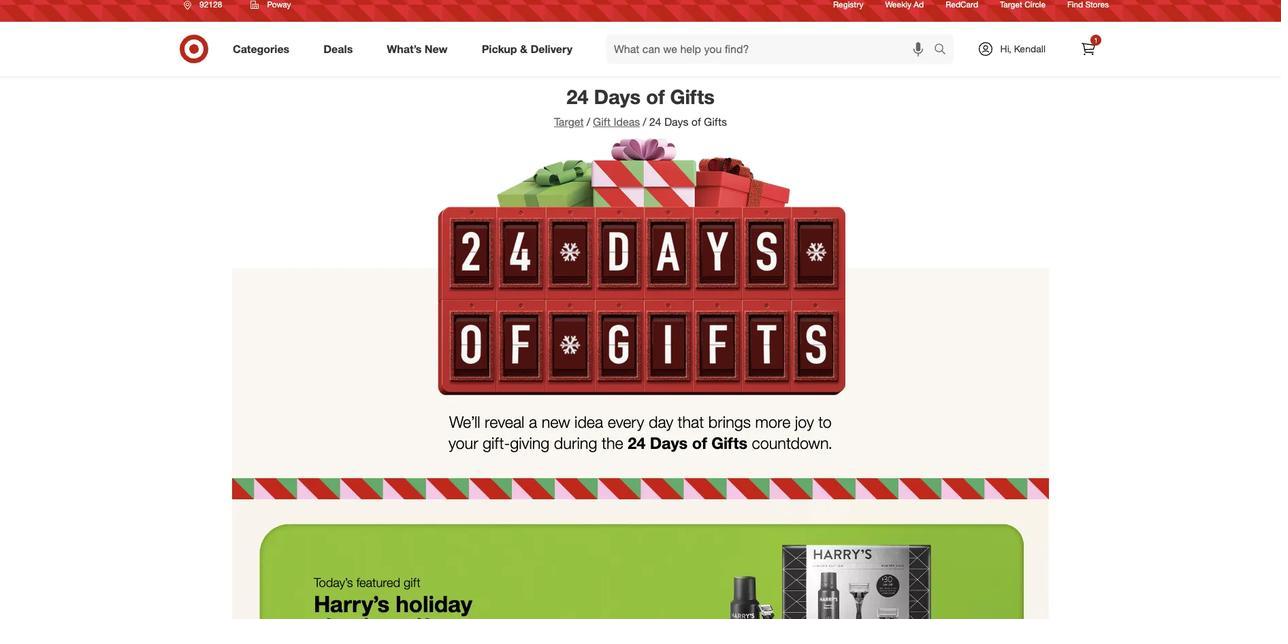 Task type: locate. For each thing, give the bounding box(es) containing it.
0 vertical spatial 24
[[567, 84, 589, 109]]

harry's
[[314, 591, 390, 618]]

search
[[928, 43, 960, 57]]

brings
[[709, 413, 751, 433]]

2 vertical spatial 24
[[628, 434, 646, 453]]

/ right 'ideas'
[[643, 115, 647, 129]]

2 vertical spatial of
[[692, 434, 707, 453]]

gift ideas link
[[593, 115, 640, 129]]

day
[[649, 413, 673, 433]]

delivery
[[531, 42, 573, 56]]

what's new link
[[375, 34, 465, 64]]

2 vertical spatial gifts
[[712, 434, 748, 453]]

kendall
[[1014, 43, 1046, 54]]

24 for 24 days of gifts target / gift ideas / 24 days of gifts
[[567, 84, 589, 109]]

/ left gift
[[587, 115, 590, 129]]

we'll reveal a new idea every day that brings more joy to your gift-giving during the
[[449, 413, 832, 453]]

days down the day
[[650, 434, 688, 453]]

0 vertical spatial days
[[594, 84, 641, 109]]

days for 24 days of gifts target / gift ideas / 24 days of gifts
[[594, 84, 641, 109]]

24 days of gifts countdown.
[[628, 434, 833, 453]]

24 days of gifts target / gift ideas / 24 days of gifts
[[554, 84, 727, 129]]

24 up the 'target'
[[567, 84, 589, 109]]

1 horizontal spatial 24
[[628, 434, 646, 453]]

search button
[[928, 34, 960, 67]]

0 vertical spatial gifts
[[670, 84, 715, 109]]

pickup & delivery link
[[470, 34, 590, 64]]

days right 'ideas'
[[664, 115, 689, 129]]

new
[[542, 413, 570, 433]]

24 right 'ideas'
[[649, 115, 661, 129]]

&
[[520, 42, 528, 56]]

gift
[[404, 575, 420, 590]]

of
[[646, 84, 665, 109], [692, 115, 701, 129], [692, 434, 707, 453]]

days up gift ideas "link"
[[594, 84, 641, 109]]

gifts for 24 days of gifts target / gift ideas / 24 days of gifts
[[670, 84, 715, 109]]

gifts
[[670, 84, 715, 109], [704, 115, 727, 129], [712, 434, 748, 453]]

target
[[554, 115, 584, 129]]

0 horizontal spatial 24
[[567, 84, 589, 109]]

24 down every
[[628, 434, 646, 453]]

2 horizontal spatial 24
[[649, 115, 661, 129]]

1 vertical spatial 24
[[649, 115, 661, 129]]

0 vertical spatial of
[[646, 84, 665, 109]]

gift-
[[483, 434, 510, 453]]

24
[[567, 84, 589, 109], [649, 115, 661, 129], [628, 434, 646, 453]]

today's
[[314, 575, 353, 590]]

a
[[529, 413, 537, 433]]

0 horizontal spatial /
[[587, 115, 590, 129]]

target link
[[554, 115, 584, 129]]

What can we help you find? suggestions appear below search field
[[606, 34, 937, 64]]

2 vertical spatial days
[[650, 434, 688, 453]]

/
[[587, 115, 590, 129], [643, 115, 647, 129]]

your
[[449, 434, 478, 453]]

1
[[1094, 36, 1098, 44]]

harry's holiday
[[314, 591, 472, 618]]

categories link
[[221, 34, 307, 64]]

every
[[608, 413, 644, 433]]

of for countdown.
[[692, 434, 707, 453]]

countdown.
[[752, 434, 833, 453]]

featured
[[356, 575, 400, 590]]

1 horizontal spatial /
[[643, 115, 647, 129]]

gifts for 24 days of gifts countdown.
[[712, 434, 748, 453]]

days
[[594, 84, 641, 109], [664, 115, 689, 129], [650, 434, 688, 453]]

pickup
[[482, 42, 517, 56]]

new
[[425, 42, 448, 56]]

we'll
[[449, 413, 480, 433]]

the
[[602, 434, 623, 453]]



Task type: describe. For each thing, give the bounding box(es) containing it.
1 vertical spatial days
[[664, 115, 689, 129]]

2 / from the left
[[643, 115, 647, 129]]

of for target
[[646, 84, 665, 109]]

hi, kendall
[[1001, 43, 1046, 54]]

ideas
[[614, 115, 640, 129]]

1 vertical spatial gifts
[[704, 115, 727, 129]]

1 link
[[1074, 34, 1104, 64]]

that
[[678, 413, 704, 433]]

today's featured gift
[[314, 575, 420, 590]]

deals link
[[312, 34, 370, 64]]

deals
[[324, 42, 353, 56]]

to
[[819, 413, 832, 433]]

more
[[755, 413, 791, 433]]

hi,
[[1001, 43, 1012, 54]]

holiday
[[396, 591, 472, 618]]

days for 24 days of gifts countdown.
[[650, 434, 688, 453]]

what's
[[387, 42, 422, 56]]

pickup & delivery
[[482, 42, 573, 56]]

1 vertical spatial of
[[692, 115, 701, 129]]

what's new
[[387, 42, 448, 56]]

reveal
[[485, 413, 525, 433]]

1 / from the left
[[587, 115, 590, 129]]

during
[[554, 434, 597, 453]]

giving
[[510, 434, 550, 453]]

categories
[[233, 42, 290, 56]]

gift
[[593, 115, 611, 129]]

idea
[[575, 413, 603, 433]]

24 for 24 days of gifts countdown.
[[628, 434, 646, 453]]

joy
[[795, 413, 814, 433]]



Task type: vqa. For each thing, say whether or not it's contained in the screenshot.
Learn
no



